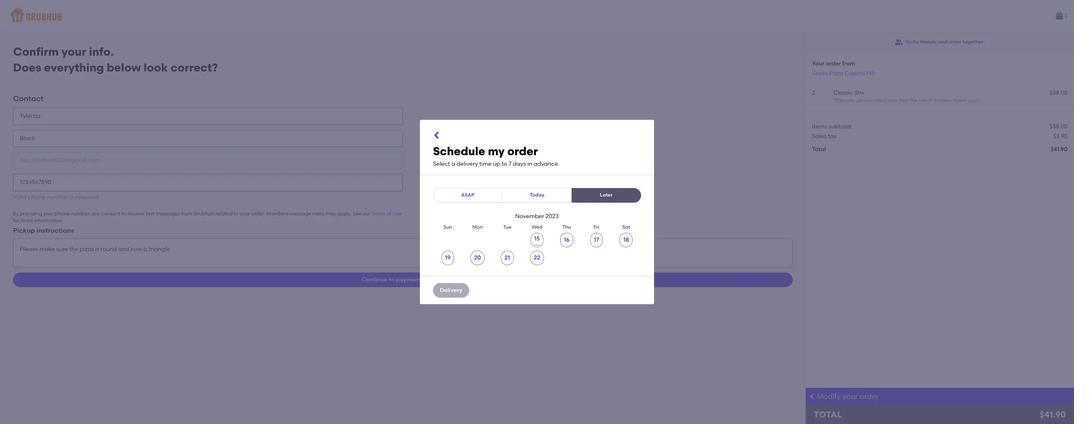 Task type: vqa. For each thing, say whether or not it's contained in the screenshot.
delivered
no



Task type: locate. For each thing, give the bounding box(es) containing it.
asap button
[[433, 188, 503, 203]]

everything
[[44, 60, 104, 74]]

main navigation navigation
[[0, 0, 1074, 32]]

1 vertical spatial you
[[92, 211, 100, 217]]

receive
[[128, 211, 145, 217]]

0 vertical spatial you
[[847, 98, 855, 103]]

you left consent
[[92, 211, 100, 217]]

total down the sales
[[812, 146, 826, 153]]

16
[[564, 236, 570, 243]]

from inside your order from zeeks pizza capitol hill
[[842, 60, 855, 67]]

pizza
[[829, 70, 843, 77]]

by providing your phone number, you consent to receive text messages from grubhub related to your order. standard message rates may apply. see our terms of use for more information.
[[13, 211, 401, 224]]

sure
[[888, 98, 898, 103]]

" right thank
[[978, 98, 980, 103]]

delivery
[[440, 287, 462, 294]]

your
[[61, 45, 86, 59], [43, 211, 54, 217], [240, 211, 250, 217], [843, 392, 858, 401]]

1 horizontal spatial phone
[[55, 211, 70, 217]]

is
[[934, 98, 937, 103], [70, 194, 74, 201]]

First name text field
[[13, 108, 403, 125]]

to left payment
[[389, 276, 394, 283]]

1 vertical spatial from
[[181, 211, 192, 217]]

invite friends and order together
[[906, 39, 983, 45]]

1 vertical spatial 2
[[812, 89, 815, 96]]

0 vertical spatial is
[[934, 98, 937, 103]]

related
[[216, 211, 233, 217]]

pickup
[[13, 227, 35, 234]]

phone right valid
[[28, 194, 46, 201]]

consent
[[101, 211, 120, 217]]

correct?
[[171, 60, 218, 74]]

order right and
[[949, 39, 962, 45]]

confirm
[[13, 45, 59, 59]]

fri
[[594, 225, 599, 230]]

2023
[[546, 213, 559, 220]]

is left there,
[[934, 98, 937, 103]]

0 vertical spatial $38.00
[[1050, 89, 1068, 96]]

payment
[[396, 276, 421, 283]]

1 horizontal spatial you
[[847, 98, 855, 103]]

our
[[362, 211, 370, 217]]

20 button
[[470, 251, 485, 265]]

1 " from the left
[[833, 98, 836, 103]]

0 horizontal spatial from
[[181, 211, 192, 217]]

1 horizontal spatial is
[[934, 98, 937, 103]]

zeeks pizza capitol hill link
[[812, 70, 875, 77]]

order up days
[[507, 144, 538, 158]]

order up pizza
[[826, 60, 841, 67]]

your order from zeeks pizza capitol hill
[[812, 60, 875, 77]]

1 $38.00 from the top
[[1050, 89, 1068, 96]]

that
[[899, 98, 909, 103]]

from left grubhub
[[181, 211, 192, 217]]

phone up information.
[[55, 211, 70, 217]]

1 vertical spatial is
[[70, 194, 74, 201]]

total down modify
[[814, 410, 842, 420]]

below
[[107, 60, 141, 74]]

1 vertical spatial $38.00
[[1050, 123, 1068, 130]]

rates
[[312, 211, 324, 217]]

Phone telephone field
[[13, 174, 403, 191]]

17
[[594, 236, 599, 243]]

order inside your order from zeeks pizza capitol hill
[[826, 60, 841, 67]]

$38.00 inside $38.00 " can you please make sure that the ranch is there, thank you! "
[[1050, 89, 1068, 96]]

does
[[13, 60, 41, 74]]

your right modify
[[843, 392, 858, 401]]

your left order.
[[240, 211, 250, 217]]

you!
[[968, 98, 978, 103]]

see
[[353, 211, 361, 217]]

please
[[856, 98, 872, 103]]

0 vertical spatial phone
[[28, 194, 46, 201]]

19 button
[[441, 251, 454, 265]]

confirm your info. does everything below look correct?
[[13, 45, 218, 74]]

subtotal
[[829, 123, 851, 130]]

20
[[474, 254, 481, 261]]

" down classic
[[833, 98, 836, 103]]

items subtotal
[[812, 123, 851, 130]]

your inside confirm your info. does everything below look correct?
[[61, 45, 86, 59]]

$38.00
[[1050, 89, 1068, 96], [1050, 123, 1068, 130]]

standard
[[266, 211, 288, 217]]

today button
[[502, 188, 572, 203]]

select
[[433, 161, 450, 167]]

valid phone number is required
[[13, 194, 99, 201]]

from up zeeks pizza capitol hill link
[[842, 60, 855, 67]]

look
[[144, 60, 168, 74]]

0 vertical spatial 2
[[1064, 12, 1068, 19]]

1 horizontal spatial 2
[[1064, 12, 1068, 19]]

you down classic stix
[[847, 98, 855, 103]]

a
[[451, 161, 455, 167]]

instructions
[[37, 227, 74, 234]]

1 horizontal spatial from
[[842, 60, 855, 67]]

thank
[[953, 98, 967, 103]]

my
[[488, 144, 505, 158]]

0 horizontal spatial phone
[[28, 194, 46, 201]]

phone inside by providing your phone number, you consent to receive text messages from grubhub related to your order. standard message rates may apply. see our terms of use for more information.
[[55, 211, 70, 217]]

to
[[502, 161, 507, 167], [121, 211, 126, 217], [234, 211, 239, 217], [389, 276, 394, 283]]

2 $38.00 from the top
[[1050, 123, 1068, 130]]

1 horizontal spatial "
[[978, 98, 980, 103]]

cell
[[522, 233, 552, 248]]

to left 7
[[502, 161, 507, 167]]

$38.00 for $38.00 " can you please make sure that the ranch is there, thank you! "
[[1050, 89, 1068, 96]]

2
[[1064, 12, 1068, 19], [812, 89, 815, 96]]

you
[[847, 98, 855, 103], [92, 211, 100, 217]]

0 vertical spatial total
[[812, 146, 826, 153]]

0 horizontal spatial "
[[833, 98, 836, 103]]

info.
[[89, 45, 114, 59]]

2 " from the left
[[978, 98, 980, 103]]

0 horizontal spatial you
[[92, 211, 100, 217]]

to right related in the left of the page
[[234, 211, 239, 217]]

terms
[[371, 211, 385, 217]]

method
[[422, 276, 444, 283]]

thu
[[562, 225, 571, 230]]

modify your order
[[817, 392, 879, 401]]

invite
[[906, 39, 919, 45]]

1 vertical spatial total
[[814, 410, 842, 420]]

is right the number
[[70, 194, 74, 201]]

1 vertical spatial phone
[[55, 211, 70, 217]]

sales
[[812, 133, 827, 140]]

can
[[836, 98, 846, 103]]

zeeks
[[812, 70, 828, 77]]

the
[[910, 98, 918, 103]]

your up everything
[[61, 45, 86, 59]]

together
[[963, 39, 983, 45]]

0 vertical spatial from
[[842, 60, 855, 67]]



Task type: describe. For each thing, give the bounding box(es) containing it.
modify
[[817, 392, 841, 401]]

invite friends and order together button
[[895, 35, 983, 50]]

november 2023
[[515, 213, 559, 220]]

you inside by providing your phone number, you consent to receive text messages from grubhub related to your order. standard message rates may apply. see our terms of use for more information.
[[92, 211, 100, 217]]

$38.00 for $38.00
[[1050, 123, 1068, 130]]

Pickup instructions text field
[[13, 239, 793, 268]]

asap
[[461, 192, 474, 198]]

capitol
[[844, 70, 865, 77]]

2 button
[[1055, 9, 1068, 23]]

order.
[[251, 211, 265, 217]]

to inside schedule my order select a delivery time up to 7 days in advance.
[[502, 161, 507, 167]]

items
[[812, 123, 827, 130]]

later
[[600, 192, 613, 198]]

continue
[[362, 276, 387, 283]]

0 horizontal spatial is
[[70, 194, 74, 201]]

wed
[[532, 225, 542, 230]]

21 button
[[501, 251, 514, 265]]

svg image
[[432, 131, 442, 140]]

continue to payment method button
[[13, 273, 793, 288]]

16 button
[[560, 233, 573, 248]]

from inside by providing your phone number, you consent to receive text messages from grubhub related to your order. standard message rates may apply. see our terms of use for more information.
[[181, 211, 192, 217]]

providing
[[20, 211, 42, 217]]

0 horizontal spatial 2
[[812, 89, 815, 96]]

tax
[[828, 133, 837, 140]]

by
[[13, 211, 19, 217]]

delivery
[[457, 161, 478, 167]]

in
[[527, 161, 532, 167]]

message
[[290, 211, 311, 217]]

and
[[938, 39, 947, 45]]

up
[[493, 161, 500, 167]]

to inside button
[[389, 276, 394, 283]]

stix
[[855, 89, 864, 96]]

of
[[387, 211, 391, 217]]

1 vertical spatial $41.90
[[1040, 410, 1066, 420]]

your up information.
[[43, 211, 54, 217]]

sales tax
[[812, 133, 837, 140]]

use
[[392, 211, 401, 217]]

days
[[513, 161, 526, 167]]

text
[[146, 211, 155, 217]]

advance.
[[534, 161, 559, 167]]

mon
[[472, 225, 483, 230]]

order inside schedule my order select a delivery time up to 7 days in advance.
[[507, 144, 538, 158]]

is inside $38.00 " can you please make sure that the ranch is there, thank you! "
[[934, 98, 937, 103]]

you inside $38.00 " can you please make sure that the ranch is there, thank you! "
[[847, 98, 855, 103]]

grubhub
[[193, 211, 214, 217]]

make
[[873, 98, 887, 103]]

more
[[21, 218, 33, 224]]

today
[[530, 192, 544, 198]]

number
[[47, 194, 69, 201]]

there,
[[939, 98, 952, 103]]

18 button
[[620, 233, 633, 248]]

required
[[75, 194, 99, 201]]

friends
[[920, 39, 937, 45]]

may
[[325, 211, 336, 217]]

valid phone number is required alert
[[13, 194, 99, 201]]

contact
[[13, 94, 44, 103]]

sat
[[622, 225, 630, 230]]

ranch
[[919, 98, 933, 103]]

apply.
[[337, 211, 351, 217]]

22 button
[[530, 251, 544, 265]]

pickup instructions
[[13, 227, 74, 234]]

later button
[[571, 188, 641, 203]]

number,
[[71, 211, 91, 217]]

0 vertical spatial $41.90
[[1051, 146, 1068, 153]]

continue to payment method
[[362, 276, 444, 283]]

tue
[[503, 225, 511, 230]]

information.
[[34, 218, 63, 224]]

order right modify
[[860, 392, 879, 401]]

classic
[[833, 89, 853, 96]]

Last name text field
[[13, 130, 403, 147]]

22
[[534, 254, 540, 261]]

$3.90
[[1053, 133, 1068, 140]]

to left receive
[[121, 211, 126, 217]]

$38.00 " can you please make sure that the ranch is there, thank you! "
[[833, 89, 1068, 103]]

terms of use link
[[371, 211, 401, 217]]

schedule
[[433, 144, 485, 158]]

2 inside button
[[1064, 12, 1068, 19]]

7
[[509, 161, 512, 167]]

schedule my order select a delivery time up to 7 days in advance.
[[433, 144, 559, 167]]

hill
[[866, 70, 875, 77]]

people icon image
[[895, 38, 903, 46]]

november
[[515, 213, 544, 220]]

your
[[812, 60, 824, 67]]

sun
[[443, 225, 452, 230]]

classic stix
[[833, 89, 864, 96]]

messages
[[156, 211, 180, 217]]

time
[[479, 161, 492, 167]]

19
[[445, 254, 451, 261]]

order inside button
[[949, 39, 962, 45]]

17 button
[[590, 233, 603, 248]]



